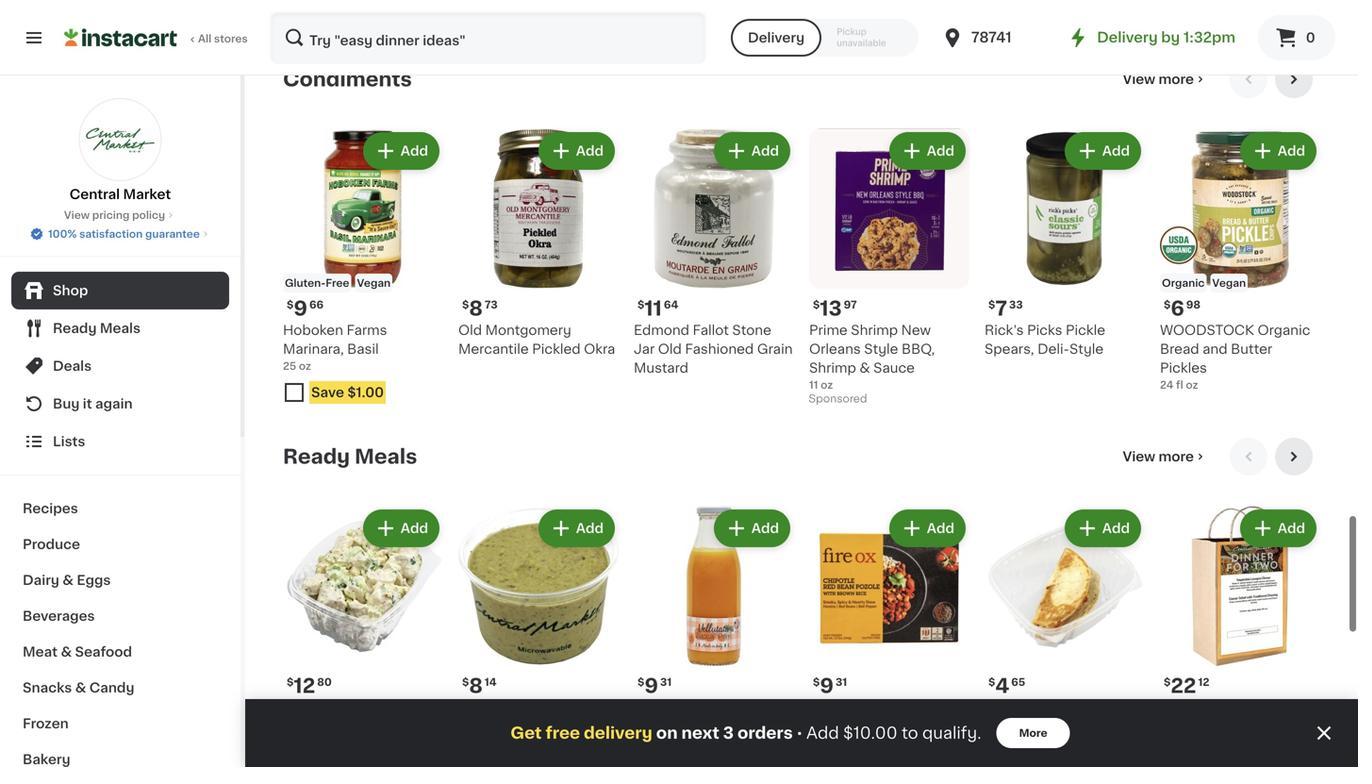 Task type: describe. For each thing, give the bounding box(es) containing it.
add button for woodstock organic bread and butter pickles
[[1242, 131, 1315, 165]]

view pricing policy link
[[64, 208, 177, 223]]

delivery for delivery
[[748, 31, 805, 44]]

orders
[[738, 725, 793, 741]]

add for central market chicken salad
[[401, 519, 428, 532]]

1 vertical spatial shrimp
[[810, 358, 856, 372]]

fire
[[810, 698, 834, 711]]

satisfaction
[[79, 229, 143, 239]]

8 for 12
[[469, 673, 483, 693]]

by
[[1162, 31, 1180, 44]]

soup inside happy mama pumpkin leek soup 500 ml
[[669, 717, 703, 730]]

style inside rick's picks pickle spears, deli-style
[[1070, 339, 1104, 353]]

oz inside the fire ox  chipotle red bean pozole 12 oz
[[823, 735, 835, 746]]

central for 12
[[283, 698, 332, 711]]

produce
[[23, 538, 80, 551]]

view more for 22
[[1123, 447, 1194, 460]]

add for green chile chicken soup
[[576, 519, 604, 532]]

it
[[83, 397, 92, 410]]

78741 button
[[942, 11, 1055, 64]]

$ for central market vegetable lasagna dinner for two
[[1164, 674, 1171, 684]]

on
[[656, 725, 678, 741]]

add button for rick's picks pickle spears, deli-style
[[1067, 131, 1140, 165]]

and
[[1203, 339, 1228, 353]]

$ 9 31 for fire
[[813, 673, 847, 693]]

oz inside woodstock organic bread and butter pickles 24 fl oz
[[1186, 377, 1199, 387]]

$ 13 97
[[813, 296, 857, 315]]

$ 8 73
[[462, 296, 498, 315]]

free
[[546, 725, 580, 741]]

again
[[95, 397, 133, 410]]

$ 9 31 for happy
[[638, 673, 672, 693]]

orleans
[[810, 339, 861, 353]]

& for candy
[[75, 681, 86, 694]]

1:32pm
[[1184, 31, 1236, 44]]

soup inside green chile chicken soup
[[459, 717, 493, 730]]

$ for mushroom quesadillas
[[989, 674, 996, 684]]

buy it again link
[[11, 385, 229, 423]]

0 horizontal spatial central
[[70, 188, 120, 201]]

recipes
[[23, 502, 78, 515]]

basil
[[347, 339, 379, 353]]

mushroom quesadillas
[[985, 698, 1137, 711]]

all inside 'link'
[[198, 33, 212, 44]]

green chile chicken soup
[[459, 698, 594, 730]]

deals link
[[11, 347, 229, 385]]

14
[[485, 674, 497, 684]]

33
[[1010, 297, 1023, 307]]

add button for happy mama pumpkin leek soup
[[716, 508, 789, 542]]

add for fire ox  chipotle red bean pozole
[[927, 519, 955, 532]]

1 vertical spatial ready
[[283, 444, 350, 464]]

eggs
[[77, 574, 111, 587]]

central for 22
[[1160, 698, 1209, 711]]

mama
[[682, 698, 723, 711]]

$10.00
[[843, 725, 898, 741]]

78741
[[972, 31, 1012, 44]]

dairy & eggs link
[[11, 562, 229, 598]]

recipes link
[[11, 491, 229, 526]]

more button
[[997, 718, 1071, 748]]

woodstock organic bread and butter pickles 24 fl oz
[[1160, 321, 1311, 387]]

64
[[664, 297, 679, 307]]

more for 22
[[1159, 447, 1194, 460]]

ready meals button
[[11, 309, 229, 347]]

$ for central market chicken salad
[[287, 674, 294, 684]]

& for seafood
[[61, 645, 72, 659]]

oz inside prime shrimp new orleans style bbq, shrimp & sauce 11 oz
[[821, 377, 833, 387]]

style inside prime shrimp new orleans style bbq, shrimp & sauce 11 oz
[[865, 339, 899, 353]]

6
[[1171, 296, 1185, 315]]

two
[[1230, 736, 1257, 749]]

add inside treatment tracker modal dialog
[[807, 725, 839, 741]]

product group containing 11
[[634, 125, 794, 374]]

view more for 6
[[1123, 70, 1194, 83]]

ready meals inside "link"
[[53, 322, 141, 335]]

$ for green chile chicken soup
[[462, 674, 469, 684]]

$ 4 65
[[989, 673, 1026, 693]]

sauce
[[874, 358, 915, 372]]

100%
[[48, 229, 77, 239]]

product group containing 22
[[1160, 503, 1321, 752]]

candy
[[89, 681, 134, 694]]

7
[[996, 296, 1008, 315]]

instacart logo image
[[64, 26, 177, 49]]

meat & seafood link
[[11, 634, 229, 670]]

guarantee
[[145, 229, 200, 239]]

31 for happy
[[660, 674, 672, 684]]

3
[[723, 725, 734, 741]]

snacks & candy link
[[11, 670, 229, 706]]

next
[[682, 725, 720, 741]]

marinara,
[[283, 339, 344, 353]]

rick's
[[985, 321, 1024, 334]]

get
[[511, 725, 542, 741]]

mustard
[[634, 358, 689, 372]]

jar
[[634, 339, 655, 353]]

salad
[[283, 717, 320, 730]]

shop link
[[11, 272, 229, 309]]

snacks & candy
[[23, 681, 134, 694]]

view more button for 6
[[1116, 57, 1215, 95]]

pickles
[[1160, 358, 1208, 372]]

central market logo image
[[79, 98, 162, 181]]

frozen
[[23, 717, 69, 730]]

ox
[[837, 698, 856, 711]]

bakery link
[[11, 742, 229, 767]]

$ for hoboken farms marinara, basil
[[287, 297, 294, 307]]

meals inside ready meals "link"
[[100, 322, 141, 335]]

product group containing 13
[[810, 125, 970, 406]]

farms
[[347, 321, 387, 334]]

dairy
[[23, 574, 59, 587]]

lists link
[[11, 423, 229, 460]]

bbq,
[[902, 339, 935, 353]]

product group containing 4
[[985, 503, 1145, 714]]

product group containing 7
[[985, 125, 1145, 356]]

add button for edmond fallot stone jar old fashioned grain mustard
[[716, 131, 789, 165]]

delivery by 1:32pm link
[[1067, 26, 1236, 49]]

$ 11 64
[[638, 296, 679, 315]]

sponsored badge image
[[810, 391, 867, 402]]

product group containing 12
[[283, 503, 443, 733]]

view all link
[[300, 0, 470, 19]]

policy
[[132, 210, 165, 220]]

market for 12
[[335, 698, 381, 711]]

seafood
[[75, 645, 132, 659]]

pickle
[[1066, 321, 1106, 334]]

gluten-
[[285, 275, 326, 285]]

beverages link
[[11, 598, 229, 634]]

12 inside the fire ox  chipotle red bean pozole 12 oz
[[810, 735, 821, 746]]

add for central market vegetable lasagna dinner for two
[[1278, 519, 1306, 532]]

$ 7 33
[[989, 296, 1023, 315]]

97
[[844, 297, 857, 307]]

woodstock
[[1160, 321, 1255, 334]]

new
[[902, 321, 931, 334]]

view more button for 22
[[1116, 435, 1215, 473]]



Task type: locate. For each thing, give the bounding box(es) containing it.
central up vegetable
[[1160, 698, 1209, 711]]

2 horizontal spatial 9
[[820, 673, 834, 693]]

old down edmond at the top of the page
[[658, 339, 682, 353]]

buy it again
[[53, 397, 133, 410]]

1 more from the top
[[1159, 70, 1194, 83]]

shrimp down 'orleans'
[[810, 358, 856, 372]]

0 horizontal spatial 9
[[294, 296, 308, 315]]

66
[[309, 297, 324, 307]]

9 left 66
[[294, 296, 308, 315]]

1 view more button from the top
[[1116, 57, 1215, 95]]

view more button down 'delivery by 1:32pm'
[[1116, 57, 1215, 95]]

meals down save $1.00 button
[[355, 444, 417, 464]]

old down $ 8 73
[[459, 321, 482, 334]]

ready meals down save $1.00 button
[[283, 444, 417, 464]]

0 vertical spatial old
[[459, 321, 482, 334]]

soup down mama
[[669, 717, 703, 730]]

frozen link
[[11, 706, 229, 742]]

chicken for 8
[[540, 698, 594, 711]]

& left candy
[[75, 681, 86, 694]]

$ 9 31 up happy
[[638, 673, 672, 693]]

8 left '14'
[[469, 673, 483, 693]]

gluten-free vegan
[[285, 275, 391, 285]]

item badge image
[[1160, 224, 1198, 261]]

$1.00
[[348, 383, 384, 396]]

0 vertical spatial shrimp
[[851, 321, 898, 334]]

shrimp down 97
[[851, 321, 898, 334]]

$
[[287, 297, 294, 307], [462, 297, 469, 307], [638, 297, 645, 307], [813, 297, 820, 307], [989, 297, 996, 307], [1164, 297, 1171, 307], [287, 674, 294, 684], [462, 674, 469, 684], [638, 674, 645, 684], [813, 674, 820, 684], [989, 674, 996, 684], [1164, 674, 1171, 684]]

rick's picks pickle spears, deli-style
[[985, 321, 1106, 353]]

1 vertical spatial all
[[198, 33, 212, 44]]

$ inside $ 12 80
[[287, 674, 294, 684]]

1 horizontal spatial 12
[[810, 735, 821, 746]]

leek
[[634, 717, 666, 730]]

stores
[[214, 33, 248, 44]]

1 vertical spatial organic
[[1258, 321, 1311, 334]]

add button for central market chicken salad
[[365, 508, 438, 542]]

$ inside $ 11 64
[[638, 297, 645, 307]]

free
[[326, 275, 350, 285]]

item carousel region containing condiments
[[283, 57, 1321, 420]]

happy
[[634, 698, 678, 711]]

delivery inside button
[[748, 31, 805, 44]]

$ 9 31 up fire
[[813, 673, 847, 693]]

1 view more from the top
[[1123, 70, 1194, 83]]

9 for hoboken
[[294, 296, 308, 315]]

1 horizontal spatial 9
[[645, 673, 659, 693]]

chicken inside central market chicken salad
[[384, 698, 439, 711]]

more
[[1159, 70, 1194, 83], [1159, 447, 1194, 460]]

9 for happy
[[645, 673, 659, 693]]

shop
[[53, 284, 88, 297]]

$ for rick's picks pickle spears, deli-style
[[989, 297, 996, 307]]

0 vertical spatial 11
[[645, 296, 662, 315]]

100% satisfaction guarantee button
[[29, 223, 211, 242]]

1 horizontal spatial 31
[[836, 674, 847, 684]]

$ left 33
[[989, 297, 996, 307]]

central inside central market chicken salad
[[283, 698, 332, 711]]

12 left 80
[[294, 673, 315, 693]]

0 vertical spatial organic
[[1162, 275, 1205, 285]]

chicken for 12
[[384, 698, 439, 711]]

2 item carousel region from the top
[[283, 435, 1321, 767]]

vegan up woodstock
[[1213, 275, 1246, 285]]

8 left '73'
[[469, 296, 483, 315]]

central up pricing
[[70, 188, 120, 201]]

1 soup from the left
[[459, 717, 493, 730]]

edmond fallot stone jar old fashioned grain mustard
[[634, 321, 793, 372]]

& for eggs
[[63, 574, 74, 587]]

1 $ 9 31 from the left
[[638, 673, 672, 693]]

vegan right free
[[357, 275, 391, 285]]

1 horizontal spatial ready
[[283, 444, 350, 464]]

add for woodstock organic bread and butter pickles
[[1278, 141, 1306, 155]]

73
[[485, 297, 498, 307]]

0 horizontal spatial ready meals
[[53, 322, 141, 335]]

0 horizontal spatial 31
[[660, 674, 672, 684]]

item carousel region
[[283, 57, 1321, 420], [283, 435, 1321, 767]]

9 up happy
[[645, 673, 659, 693]]

$ inside $ 4 65
[[989, 674, 996, 684]]

2 style from the left
[[1070, 339, 1104, 353]]

9 up fire
[[820, 673, 834, 693]]

add for mushroom quesadillas
[[1103, 519, 1130, 532]]

$ inside $ 9 66
[[287, 297, 294, 307]]

0 horizontal spatial all
[[198, 33, 212, 44]]

0 vertical spatial meals
[[100, 322, 141, 335]]

$ up happy
[[638, 674, 645, 684]]

1 horizontal spatial meals
[[355, 444, 417, 464]]

$ left 66
[[287, 297, 294, 307]]

old inside old montgomery mercantile pickled okra
[[459, 321, 482, 334]]

22
[[1171, 673, 1197, 693]]

chicken
[[384, 698, 439, 711], [540, 698, 594, 711]]

organic up butter
[[1258, 321, 1311, 334]]

0 vertical spatial view more button
[[1116, 57, 1215, 95]]

service type group
[[731, 19, 919, 57]]

11 inside prime shrimp new orleans style bbq, shrimp & sauce 11 oz
[[810, 377, 818, 387]]

2 31 from the left
[[836, 674, 847, 684]]

meat
[[23, 645, 58, 659]]

1 vertical spatial more
[[1159, 447, 1194, 460]]

treatment tracker modal dialog
[[245, 699, 1359, 767]]

1 vertical spatial view more
[[1123, 447, 1194, 460]]

1 8 from the top
[[469, 296, 483, 315]]

2 horizontal spatial 12
[[1199, 674, 1210, 684]]

$ left 65
[[989, 674, 996, 684]]

11 left 64 at top
[[645, 296, 662, 315]]

old inside edmond fallot stone jar old fashioned grain mustard
[[658, 339, 682, 353]]

ready meals up deals link
[[53, 322, 141, 335]]

happy mama pumpkin leek soup 500 ml
[[634, 698, 784, 746]]

$ left '14'
[[462, 674, 469, 684]]

0 vertical spatial 8
[[469, 296, 483, 315]]

80
[[317, 674, 332, 684]]

12 right •
[[810, 735, 821, 746]]

2 view more from the top
[[1123, 447, 1194, 460]]

1 style from the left
[[865, 339, 899, 353]]

picks
[[1028, 321, 1063, 334]]

more down by on the right top of page
[[1159, 70, 1194, 83]]

None search field
[[270, 11, 707, 64]]

soup down green at the bottom left of the page
[[459, 717, 493, 730]]

shrimp
[[851, 321, 898, 334], [810, 358, 856, 372]]

grain
[[757, 339, 793, 353]]

$ left 64 at top
[[638, 297, 645, 307]]

0 horizontal spatial market
[[123, 188, 171, 201]]

condiments
[[283, 66, 412, 86]]

stone
[[733, 321, 772, 334]]

$ left 80
[[287, 674, 294, 684]]

organic inside woodstock organic bread and butter pickles 24 fl oz
[[1258, 321, 1311, 334]]

add button for mushroom quesadillas
[[1067, 508, 1140, 542]]

view more down 24
[[1123, 447, 1194, 460]]

to
[[902, 725, 919, 741]]

2 view more button from the top
[[1116, 435, 1215, 473]]

ready down the save
[[283, 444, 350, 464]]

2 more from the top
[[1159, 447, 1194, 460]]

0 horizontal spatial old
[[459, 321, 482, 334]]

1 horizontal spatial style
[[1070, 339, 1104, 353]]

all left stores
[[198, 33, 212, 44]]

0 horizontal spatial chicken
[[384, 698, 439, 711]]

& right meat
[[61, 645, 72, 659]]

1 vertical spatial old
[[658, 339, 682, 353]]

0 horizontal spatial $ 9 31
[[638, 673, 672, 693]]

500
[[634, 735, 656, 746]]

ready up deals
[[53, 322, 97, 335]]

central
[[70, 188, 120, 201], [283, 698, 332, 711], [1160, 698, 1209, 711]]

0 vertical spatial more
[[1159, 70, 1194, 83]]

vegan inside product group
[[1213, 275, 1246, 285]]

vegan
[[357, 275, 391, 285], [1213, 275, 1246, 285]]

0 vertical spatial ready meals
[[53, 322, 141, 335]]

1 horizontal spatial $ 9 31
[[813, 673, 847, 693]]

$ inside $ 8 73
[[462, 297, 469, 307]]

2 chicken from the left
[[540, 698, 594, 711]]

$ inside '$ 6 98'
[[1164, 297, 1171, 307]]

11
[[645, 296, 662, 315], [810, 377, 818, 387]]

1 horizontal spatial organic
[[1258, 321, 1311, 334]]

add for edmond fallot stone jar old fashioned grain mustard
[[752, 141, 779, 155]]

ready inside "link"
[[53, 322, 97, 335]]

red
[[920, 698, 947, 711]]

item carousel region containing ready meals
[[283, 435, 1321, 767]]

for
[[1208, 736, 1226, 749]]

1 horizontal spatial market
[[335, 698, 381, 711]]

product group
[[283, 125, 443, 408], [459, 125, 619, 356], [634, 125, 794, 374], [810, 125, 970, 406], [985, 125, 1145, 356], [1160, 125, 1321, 389], [283, 503, 443, 733], [459, 503, 619, 733], [634, 503, 794, 748], [810, 503, 970, 765], [985, 503, 1145, 714], [1160, 503, 1321, 752]]

2 horizontal spatial market
[[1212, 698, 1258, 711]]

style up sauce
[[865, 339, 899, 353]]

butter
[[1231, 339, 1273, 353]]

100% satisfaction guarantee
[[48, 229, 200, 239]]

0 vertical spatial all
[[328, 6, 342, 16]]

1 vertical spatial view more button
[[1116, 435, 1215, 473]]

$ up vegetable
[[1164, 674, 1171, 684]]

$ for happy mama pumpkin leek soup
[[638, 674, 645, 684]]

market inside central market vegetable lasagna dinner for two
[[1212, 698, 1258, 711]]

1 vegan from the left
[[357, 275, 391, 285]]

oz right the 25
[[299, 358, 311, 368]]

add button for central market vegetable lasagna dinner for two
[[1242, 508, 1315, 542]]

lasagna
[[1231, 717, 1287, 730]]

ready meals
[[53, 322, 141, 335], [283, 444, 417, 464]]

central up "salad" on the bottom
[[283, 698, 332, 711]]

green
[[459, 698, 499, 711]]

& left sauce
[[860, 358, 870, 372]]

style down pickle
[[1070, 339, 1104, 353]]

31 for fire
[[836, 674, 847, 684]]

1 horizontal spatial central
[[283, 698, 332, 711]]

$ inside $ 13 97
[[813, 297, 820, 307]]

oz down bean
[[823, 735, 835, 746]]

1 horizontal spatial old
[[658, 339, 682, 353]]

0 horizontal spatial meals
[[100, 322, 141, 335]]

central market link
[[70, 98, 171, 204]]

chicken up the free
[[540, 698, 594, 711]]

chicken left green at the bottom left of the page
[[384, 698, 439, 711]]

13
[[820, 296, 842, 315]]

qualify.
[[923, 725, 982, 741]]

add for old montgomery mercantile pickled okra
[[576, 141, 604, 155]]

11 up sponsored badge 'image'
[[810, 377, 818, 387]]

lists
[[53, 435, 85, 448]]

2 8 from the top
[[469, 673, 483, 693]]

0 horizontal spatial style
[[865, 339, 899, 353]]

$ inside $ 7 33
[[989, 297, 996, 307]]

2 vegan from the left
[[1213, 275, 1246, 285]]

organic up the 98
[[1162, 275, 1205, 285]]

bakery
[[23, 753, 70, 766]]

$ inside $ 8 14
[[462, 674, 469, 684]]

quesadillas
[[1059, 698, 1137, 711]]

all stores
[[198, 33, 248, 44]]

bread
[[1160, 339, 1200, 353]]

bean
[[810, 717, 843, 730]]

$ left the 98
[[1164, 297, 1171, 307]]

market inside central market chicken salad
[[335, 698, 381, 711]]

Search field
[[272, 13, 705, 62]]

save $1.00
[[311, 383, 384, 396]]

0 horizontal spatial 11
[[645, 296, 662, 315]]

delivery for delivery by 1:32pm
[[1097, 31, 1158, 44]]

2 soup from the left
[[669, 717, 703, 730]]

$ inside $ 22 12
[[1164, 674, 1171, 684]]

0 horizontal spatial 12
[[294, 673, 315, 693]]

delivery
[[1097, 31, 1158, 44], [748, 31, 805, 44]]

1 vertical spatial 8
[[469, 673, 483, 693]]

1 horizontal spatial 11
[[810, 377, 818, 387]]

1 vertical spatial meals
[[355, 444, 417, 464]]

oz up sponsored badge 'image'
[[821, 377, 833, 387]]

12 inside $ 22 12
[[1199, 674, 1210, 684]]

0 vertical spatial item carousel region
[[283, 57, 1321, 420]]

pozole
[[847, 717, 891, 730]]

dairy & eggs
[[23, 574, 111, 587]]

oz right fl on the right
[[1186, 377, 1199, 387]]

$ for fire ox  chipotle red bean pozole
[[813, 674, 820, 684]]

1 31 from the left
[[660, 674, 672, 684]]

1 horizontal spatial ready meals
[[283, 444, 417, 464]]

snacks
[[23, 681, 72, 694]]

all up condiments
[[328, 6, 342, 16]]

1 item carousel region from the top
[[283, 57, 1321, 420]]

add button for fire ox  chipotle red bean pozole
[[891, 508, 964, 542]]

edmond
[[634, 321, 690, 334]]

add button for green chile chicken soup
[[540, 508, 613, 542]]

add button for old montgomery mercantile pickled okra
[[540, 131, 613, 165]]

meals up deals link
[[100, 322, 141, 335]]

$ up fire
[[813, 674, 820, 684]]

$ for old montgomery mercantile pickled okra
[[462, 297, 469, 307]]

$ left '73'
[[462, 297, 469, 307]]

add for rick's picks pickle spears, deli-style
[[1103, 141, 1130, 155]]

9 for fire
[[820, 673, 834, 693]]

central market
[[70, 188, 171, 201]]

more down fl on the right
[[1159, 447, 1194, 460]]

2 horizontal spatial central
[[1160, 698, 1209, 711]]

1 horizontal spatial vegan
[[1213, 275, 1246, 285]]

pricing
[[92, 210, 130, 220]]

$ for woodstock organic bread and butter pickles
[[1164, 297, 1171, 307]]

31 up ox
[[836, 674, 847, 684]]

delivery button
[[731, 19, 822, 57]]

style
[[865, 339, 899, 353], [1070, 339, 1104, 353]]

1 chicken from the left
[[384, 698, 439, 711]]

1 horizontal spatial soup
[[669, 717, 703, 730]]

view more button down 24
[[1116, 435, 1215, 473]]

all
[[328, 6, 342, 16], [198, 33, 212, 44]]

0
[[1306, 31, 1316, 44]]

hoboken farms marinara, basil 25 oz
[[283, 321, 387, 368]]

0 horizontal spatial soup
[[459, 717, 493, 730]]

1 horizontal spatial chicken
[[540, 698, 594, 711]]

2 $ 9 31 from the left
[[813, 673, 847, 693]]

beverages
[[23, 609, 95, 623]]

view pricing policy
[[64, 210, 165, 220]]

view all
[[300, 6, 342, 16]]

view more down delivery by 1:32pm link
[[1123, 70, 1194, 83]]

65
[[1012, 674, 1026, 684]]

pumpkin
[[726, 698, 784, 711]]

8 for 9
[[469, 296, 483, 315]]

12 right 22
[[1199, 674, 1210, 684]]

buy
[[53, 397, 80, 410]]

0 horizontal spatial ready
[[53, 322, 97, 335]]

0 vertical spatial view more
[[1123, 70, 1194, 83]]

save $1.00 button
[[283, 374, 443, 408]]

1 vertical spatial item carousel region
[[283, 435, 1321, 767]]

1 horizontal spatial delivery
[[1097, 31, 1158, 44]]

& left eggs
[[63, 574, 74, 587]]

0 horizontal spatial vegan
[[357, 275, 391, 285]]

$ for edmond fallot stone jar old fashioned grain mustard
[[638, 297, 645, 307]]

0 horizontal spatial delivery
[[748, 31, 805, 44]]

central market vegetable lasagna dinner for two
[[1160, 698, 1287, 749]]

9
[[294, 296, 308, 315], [645, 673, 659, 693], [820, 673, 834, 693]]

more for 6
[[1159, 70, 1194, 83]]

1 vertical spatial 11
[[810, 377, 818, 387]]

product group containing 6
[[1160, 125, 1321, 389]]

24
[[1160, 377, 1174, 387]]

$ up prime
[[813, 297, 820, 307]]

31 up happy
[[660, 674, 672, 684]]

chile
[[503, 698, 537, 711]]

& inside prime shrimp new orleans style bbq, shrimp & sauce 11 oz
[[860, 358, 870, 372]]

save
[[311, 383, 344, 396]]

chicken inside green chile chicken soup
[[540, 698, 594, 711]]

0 button
[[1259, 15, 1336, 60]]

market for 22
[[1212, 698, 1258, 711]]

$ for prime shrimp new orleans style bbq, shrimp & sauce
[[813, 297, 820, 307]]

add for happy mama pumpkin leek soup
[[752, 519, 779, 532]]

0 horizontal spatial organic
[[1162, 275, 1205, 285]]

oz inside the hoboken farms marinara, basil 25 oz
[[299, 358, 311, 368]]

1 horizontal spatial all
[[328, 6, 342, 16]]

0 vertical spatial ready
[[53, 322, 97, 335]]

1 vertical spatial ready meals
[[283, 444, 417, 464]]

central inside central market vegetable lasagna dinner for two
[[1160, 698, 1209, 711]]



Task type: vqa. For each thing, say whether or not it's contained in the screenshot.
the Dog inside freshpet beef, vegetables & grains fresh dog food
no



